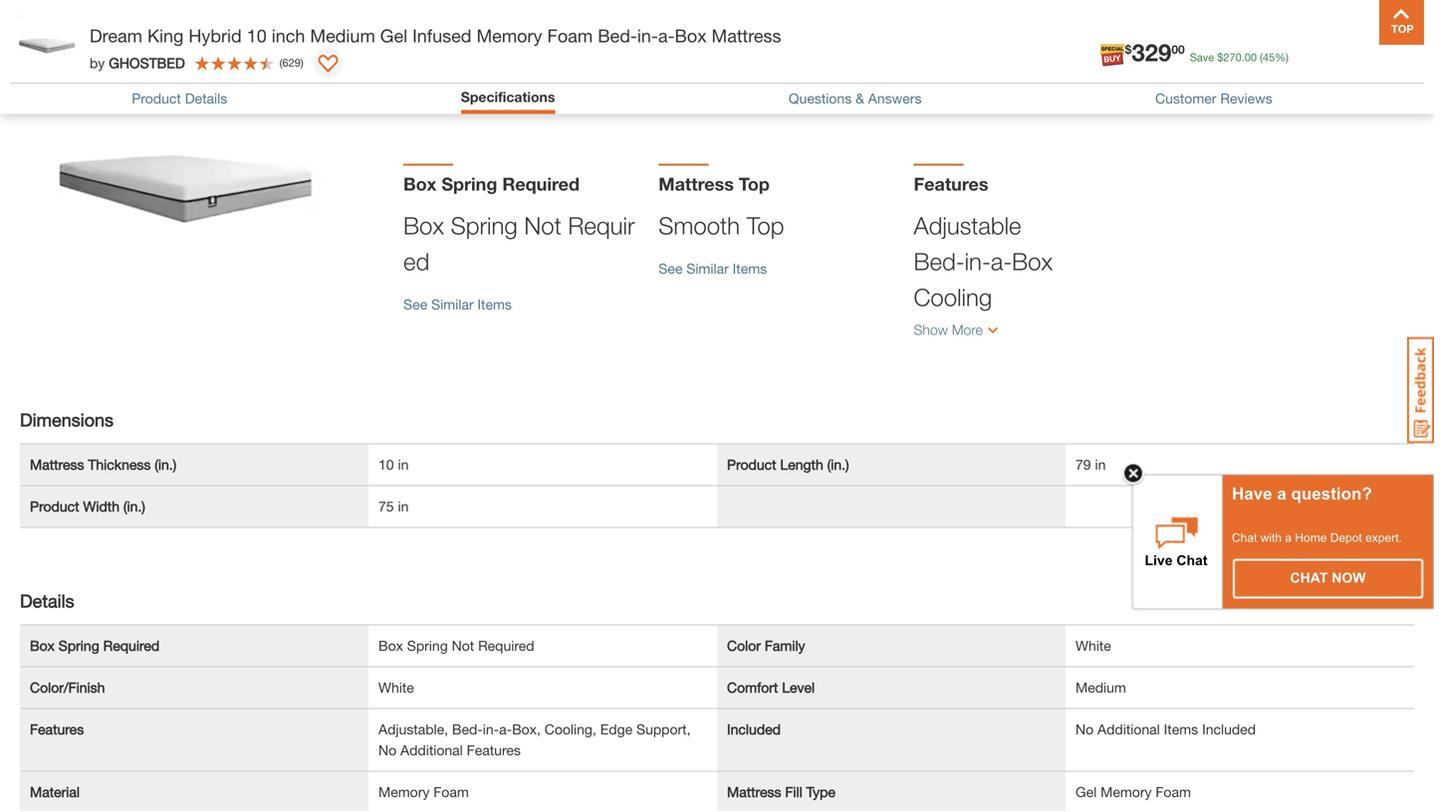 Task type: vqa. For each thing, say whether or not it's contained in the screenshot.
Infused
yes



Task type: describe. For each thing, give the bounding box(es) containing it.
1 vertical spatial comfort
[[727, 680, 778, 696]]

2 horizontal spatial gel
[[1169, 51, 1203, 79]]

2 included from the left
[[1202, 721, 1256, 738]]

0 horizontal spatial gel
[[380, 25, 407, 46]]

thickness
[[88, 456, 151, 473]]

see for box spring required
[[403, 296, 427, 313]]

similar for comfort level
[[431, 100, 474, 116]]

top for mattress top
[[739, 173, 770, 195]]

in for 75 in
[[398, 498, 409, 515]]

cooling
[[914, 283, 992, 311]]

ed
[[403, 247, 429, 275]]

foam up specifications
[[547, 25, 593, 46]]

depot
[[1330, 531, 1362, 545]]

similar for mattress top
[[686, 260, 729, 277]]

0 vertical spatial gel memory foam
[[1169, 51, 1359, 79]]

chat
[[1290, 570, 1328, 586]]

have
[[1232, 484, 1272, 503]]

45
[[1263, 51, 1275, 64]]

0 vertical spatial white
[[1076, 638, 1111, 654]]

springs
[[172, 38, 227, 57]]

1 vertical spatial white
[[378, 680, 414, 696]]

support,
[[636, 721, 691, 738]]

see down save
[[1169, 100, 1193, 116]]

see for size
[[659, 100, 683, 116]]

a- for adjustable bed-in-a-box cooling
[[991, 247, 1012, 275]]

a- for adjustable, bed-in-a-box, cooling, edge support, no additional features
[[499, 721, 512, 738]]

0 vertical spatial 10
[[247, 25, 267, 46]]

0 vertical spatial box spring required
[[403, 173, 580, 195]]

family
[[765, 638, 805, 654]]

$ inside $ 329 00
[[1125, 42, 1132, 56]]

diy button
[[1186, 24, 1250, 72]]

box spring not required
[[378, 638, 534, 654]]

type
[[806, 784, 835, 801]]

foam right %)
[[1301, 51, 1359, 79]]

product for product width (in.)
[[30, 498, 79, 515]]

79 in
[[1076, 456, 1106, 473]]

2 vertical spatial gel
[[1076, 784, 1097, 801]]

balch springs 11pm
[[127, 38, 267, 57]]

mattress fill type
[[727, 784, 835, 801]]

What can we help you find today? search field
[[395, 27, 942, 69]]

75180 button
[[291, 38, 359, 58]]

box inside adjustable bed-in-a-box cooling
[[1012, 247, 1053, 275]]

1 horizontal spatial details
[[185, 90, 227, 107]]

dream
[[90, 25, 142, 46]]

$ 329 00
[[1125, 38, 1185, 66]]

dimensions
[[20, 409, 114, 431]]

%)
[[1275, 51, 1289, 64]]

0 horizontal spatial level
[[479, 13, 524, 34]]

mattress for mattress top
[[659, 173, 734, 195]]

see similar items for mattress top
[[659, 260, 767, 277]]

adjustable, bed-in-a-box, cooling, edge support, no additional features
[[378, 721, 691, 759]]

0 vertical spatial bed-
[[598, 25, 637, 46]]

mattress right size
[[712, 25, 781, 46]]

79
[[1076, 456, 1091, 473]]

color family
[[727, 638, 805, 654]]

foam down adjustable,
[[433, 784, 469, 801]]

adjustable bed-in-a-box cooling
[[914, 211, 1053, 311]]

product width (in.)
[[30, 498, 145, 515]]

infused
[[412, 25, 472, 46]]

required up 'box,'
[[478, 638, 534, 654]]

expert.
[[1365, 531, 1402, 545]]

1 horizontal spatial 00
[[1245, 51, 1257, 64]]

feedback link image
[[1407, 337, 1434, 444]]

1 vertical spatial a
[[1285, 531, 1292, 545]]

top for smooth top
[[747, 211, 784, 239]]

75
[[378, 498, 394, 515]]

1 horizontal spatial level
[[782, 680, 815, 696]]

1 vertical spatial features
[[30, 721, 84, 738]]

edge
[[600, 721, 633, 738]]

box inside box spring not requir ed
[[403, 211, 444, 239]]

material
[[30, 784, 80, 801]]

show more
[[914, 322, 983, 338]]

(in.) for product length (in.)
[[827, 456, 849, 473]]

inch
[[272, 25, 305, 46]]

75 in
[[378, 498, 409, 515]]

no inside adjustable, bed-in-a-box, cooling, edge support, no additional features
[[378, 742, 397, 759]]

show more button
[[914, 315, 1149, 352]]

00 inside $ 329 00
[[1172, 42, 1185, 56]]

spring inside box spring not requir ed
[[451, 211, 518, 239]]

color
[[727, 638, 761, 654]]

adjustable,
[[378, 721, 448, 738]]

)
[[301, 56, 303, 69]]

width
[[83, 498, 119, 515]]

chat with a home depot expert.
[[1232, 531, 1402, 545]]

1 vertical spatial box spring required
[[30, 638, 160, 654]]

11pm
[[224, 38, 267, 57]]

box,
[[512, 721, 541, 738]]

save
[[1190, 51, 1214, 64]]

length
[[780, 456, 823, 473]]

questions
[[789, 90, 852, 107]]

services
[[1100, 52, 1161, 71]]

0 vertical spatial comfort
[[403, 13, 474, 34]]

question?
[[1291, 484, 1372, 503]]

1 horizontal spatial medium
[[1076, 680, 1126, 696]]

foam down no additional items included
[[1156, 784, 1191, 801]]

not for required
[[452, 638, 474, 654]]

0 horizontal spatial (
[[280, 56, 282, 69]]

similar down diy
[[1197, 100, 1239, 116]]

chat
[[1232, 531, 1257, 545]]

0 vertical spatial additional
[[1098, 721, 1160, 738]]

save $ 270 . 00 ( 45 %)
[[1190, 51, 1289, 64]]

ghostbed
[[109, 55, 185, 71]]

product image
[[40, 26, 334, 320]]

cooling,
[[544, 721, 596, 738]]

chat now link
[[1234, 560, 1422, 598]]

more
[[952, 322, 983, 338]]

diy
[[1205, 52, 1231, 71]]

chat now
[[1290, 570, 1366, 586]]

no additional items included
[[1076, 721, 1256, 738]]



Task type: locate. For each thing, give the bounding box(es) containing it.
mattress down the dimensions
[[30, 456, 84, 473]]

1 horizontal spatial included
[[1202, 721, 1256, 738]]

features up adjustable
[[914, 173, 988, 195]]

level down family
[[782, 680, 815, 696]]

00 left save
[[1172, 42, 1185, 56]]

bed- inside adjustable, bed-in-a-box, cooling, edge support, no additional features
[[452, 721, 483, 738]]

comfort
[[403, 13, 474, 34], [727, 680, 778, 696]]

1 horizontal spatial box spring required
[[403, 173, 580, 195]]

not inside box spring not requir ed
[[524, 211, 561, 239]]

items
[[477, 100, 512, 116], [733, 100, 767, 116], [988, 100, 1022, 116], [1243, 100, 1277, 116], [733, 260, 767, 277], [477, 296, 512, 313], [1164, 721, 1198, 738]]

0 horizontal spatial features
[[30, 721, 84, 738]]

by
[[90, 55, 105, 71]]

( left the ) at left top
[[280, 56, 282, 69]]

similar for size
[[686, 100, 729, 116]]

questions & answers
[[789, 90, 922, 107]]

1 horizontal spatial white
[[1076, 638, 1111, 654]]

features inside adjustable, bed-in-a-box, cooling, edge support, no additional features
[[467, 742, 521, 759]]

product down ghostbed
[[132, 90, 181, 107]]

balch
[[127, 38, 168, 57]]

(in.) for product width (in.)
[[123, 498, 145, 515]]

in up 75 in
[[398, 456, 409, 473]]

10 in
[[378, 456, 409, 473]]

customer
[[1155, 90, 1216, 107]]

in- down adjustable
[[965, 247, 991, 275]]

memory foam
[[378, 784, 469, 801]]

features
[[914, 173, 988, 195], [30, 721, 84, 738], [467, 742, 521, 759]]

customer reviews
[[1155, 90, 1272, 107]]

see similar items for size
[[659, 100, 767, 116]]

box spring required up box spring not requir ed
[[403, 173, 580, 195]]

medium up no additional items included
[[1076, 680, 1126, 696]]

the home depot logo image
[[16, 16, 80, 80]]

level right infused
[[479, 13, 524, 34]]

see similar items for box spring required
[[403, 296, 512, 313]]

1 included from the left
[[727, 721, 781, 738]]

product details
[[132, 90, 227, 107]]

1 vertical spatial bed-
[[914, 247, 965, 275]]

with
[[1260, 531, 1282, 545]]

comfort level
[[403, 13, 524, 34], [727, 680, 815, 696]]

0 horizontal spatial bed-
[[452, 721, 483, 738]]

product for product length (in.)
[[727, 456, 776, 473]]

reviews
[[1220, 90, 1272, 107]]

now
[[1332, 570, 1366, 586]]

mattress for mattress fill type
[[727, 784, 781, 801]]

1 vertical spatial gel
[[1169, 51, 1203, 79]]

mattress left fill
[[727, 784, 781, 801]]

required up color/finish
[[103, 638, 160, 654]]

in- inside adjustable bed-in-a-box cooling
[[965, 247, 991, 275]]

a right have on the right of page
[[1277, 484, 1287, 503]]

see similar items for comfort level
[[403, 100, 512, 116]]

1 horizontal spatial product
[[132, 90, 181, 107]]

0 horizontal spatial 10
[[247, 25, 267, 46]]

0 vertical spatial no
[[1076, 721, 1094, 738]]

0 vertical spatial product
[[132, 90, 181, 107]]

foam
[[547, 25, 593, 46], [1301, 51, 1359, 79], [433, 784, 469, 801], [1156, 784, 1191, 801]]

0 horizontal spatial in-
[[483, 721, 499, 738]]

1 horizontal spatial (
[[1260, 51, 1263, 64]]

not for requir
[[524, 211, 561, 239]]

( 629 )
[[280, 56, 303, 69]]

have a question?
[[1232, 484, 1372, 503]]

product left width
[[30, 498, 79, 515]]

bed- up cooling
[[914, 247, 965, 275]]

0 horizontal spatial no
[[378, 742, 397, 759]]

1 horizontal spatial gel
[[1076, 784, 1097, 801]]

bed- right adjustable,
[[452, 721, 483, 738]]

bed- for adjustable, bed-in-a-box, cooling, edge support, no additional features
[[452, 721, 483, 738]]

top down mattress top
[[747, 211, 784, 239]]

a- inside adjustable bed-in-a-box cooling
[[991, 247, 1012, 275]]

0 vertical spatial medium
[[310, 25, 375, 46]]

see for mattress top
[[659, 260, 683, 277]]

similar down infused
[[431, 100, 474, 116]]

1 horizontal spatial in-
[[637, 25, 658, 46]]

1 vertical spatial additional
[[400, 742, 463, 759]]

270
[[1223, 51, 1242, 64]]

answers
[[868, 90, 922, 107]]

a-
[[658, 25, 675, 46], [991, 247, 1012, 275], [499, 721, 512, 738]]

1 vertical spatial not
[[452, 638, 474, 654]]

adjustable
[[914, 211, 1021, 239]]

( right .
[[1260, 51, 1263, 64]]

(in.) for mattress thickness (in.)
[[155, 456, 177, 473]]

in right 79
[[1095, 456, 1106, 473]]

in- inside adjustable, bed-in-a-box, cooling, edge support, no additional features
[[483, 721, 499, 738]]

requir
[[568, 211, 635, 239]]

color/finish
[[30, 680, 105, 696]]

2 horizontal spatial a-
[[991, 247, 1012, 275]]

see similar items link
[[914, 3, 1149, 119]]

bed- left size
[[598, 25, 637, 46]]

1 vertical spatial gel memory foam
[[1076, 784, 1191, 801]]

1 vertical spatial a-
[[991, 247, 1012, 275]]

0 horizontal spatial comfort
[[403, 13, 474, 34]]

$
[[1125, 42, 1132, 56], [1217, 51, 1223, 64]]

(in.)
[[155, 456, 177, 473], [827, 456, 849, 473], [123, 498, 145, 515]]

10 up 75
[[378, 456, 394, 473]]

1 horizontal spatial comfort
[[727, 680, 778, 696]]

1 vertical spatial level
[[782, 680, 815, 696]]

0 horizontal spatial product
[[30, 498, 79, 515]]

comfort level up specifications
[[403, 13, 524, 34]]

level
[[479, 13, 524, 34], [782, 680, 815, 696]]

1 horizontal spatial not
[[524, 211, 561, 239]]

details down the springs
[[185, 90, 227, 107]]

top up smooth top
[[739, 173, 770, 195]]

1 horizontal spatial (in.)
[[155, 456, 177, 473]]

gel
[[380, 25, 407, 46], [1169, 51, 1203, 79], [1076, 784, 1097, 801]]

product left length
[[727, 456, 776, 473]]

0 vertical spatial features
[[914, 173, 988, 195]]

0 horizontal spatial a-
[[499, 721, 512, 738]]

included
[[727, 721, 781, 738], [1202, 721, 1256, 738]]

memory
[[477, 25, 542, 46], [1210, 51, 1294, 79], [378, 784, 430, 801], [1101, 784, 1152, 801]]

$ left save
[[1125, 42, 1132, 56]]

1 horizontal spatial a-
[[658, 25, 675, 46]]

1 vertical spatial in-
[[965, 247, 991, 275]]

similar for box spring required
[[431, 296, 474, 313]]

1 vertical spatial details
[[20, 590, 74, 612]]

similar right answers
[[942, 100, 984, 116]]

similar down what can we help you find today? search field
[[686, 100, 729, 116]]

smooth
[[659, 211, 740, 239]]

1 horizontal spatial additional
[[1098, 721, 1160, 738]]

0 vertical spatial a
[[1277, 484, 1287, 503]]

questions & answers button
[[789, 90, 922, 107], [789, 90, 922, 107]]

(in.) right length
[[827, 456, 849, 473]]

similar
[[431, 100, 474, 116], [686, 100, 729, 116], [942, 100, 984, 116], [1197, 100, 1239, 116], [686, 260, 729, 277], [431, 296, 474, 313]]

0 vertical spatial details
[[185, 90, 227, 107]]

bed- for adjustable bed-in-a-box cooling
[[914, 247, 965, 275]]

services button
[[1098, 24, 1162, 72]]

(in.) right thickness
[[155, 456, 177, 473]]

(in.) right width
[[123, 498, 145, 515]]

0 vertical spatial in-
[[637, 25, 658, 46]]

similar down box spring not requir ed
[[431, 296, 474, 313]]

mattress up smooth
[[659, 173, 734, 195]]

2 vertical spatial a-
[[499, 721, 512, 738]]

specifications
[[461, 89, 555, 105]]

0 horizontal spatial white
[[378, 680, 414, 696]]

in- left 'box,'
[[483, 721, 499, 738]]

0 vertical spatial gel
[[380, 25, 407, 46]]

&
[[856, 90, 864, 107]]

display image
[[318, 55, 338, 75]]

king
[[147, 25, 184, 46]]

1 vertical spatial product
[[727, 456, 776, 473]]

additional
[[1098, 721, 1160, 738], [400, 742, 463, 759]]

2 horizontal spatial in-
[[965, 247, 991, 275]]

0 horizontal spatial 00
[[1172, 42, 1185, 56]]

medium up display icon
[[310, 25, 375, 46]]

0 horizontal spatial box spring required
[[30, 638, 160, 654]]

0 horizontal spatial (in.)
[[123, 498, 145, 515]]

product details button
[[132, 90, 227, 107], [132, 90, 227, 107]]

1 vertical spatial 10
[[378, 456, 394, 473]]

by ghostbed
[[90, 55, 185, 71]]

gel memory foam
[[1169, 51, 1359, 79], [1076, 784, 1191, 801]]

75180
[[315, 38, 359, 57]]

features down 'box,'
[[467, 742, 521, 759]]

box spring required up color/finish
[[30, 638, 160, 654]]

in right 75
[[398, 498, 409, 515]]

see down ed
[[403, 296, 427, 313]]

2 horizontal spatial features
[[914, 173, 988, 195]]

1 vertical spatial medium
[[1076, 680, 1126, 696]]

see right &
[[914, 100, 938, 116]]

0 vertical spatial comfort level
[[403, 13, 524, 34]]

see down "dream king hybrid 10 inch medium gel infused memory foam bed-in-a-box mattress"
[[403, 100, 427, 116]]

0 horizontal spatial $
[[1125, 42, 1132, 56]]

1 horizontal spatial features
[[467, 742, 521, 759]]

0 horizontal spatial comfort level
[[403, 13, 524, 34]]

0 horizontal spatial not
[[452, 638, 474, 654]]

similar down smooth
[[686, 260, 729, 277]]

top button
[[1379, 0, 1424, 45]]

in for 10 in
[[398, 456, 409, 473]]

1 horizontal spatial 10
[[378, 456, 394, 473]]

top
[[739, 173, 770, 195], [747, 211, 784, 239]]

see
[[403, 100, 427, 116], [659, 100, 683, 116], [914, 100, 938, 116], [1169, 100, 1193, 116], [659, 260, 683, 277], [403, 296, 427, 313]]

hybrid
[[189, 25, 242, 46]]

click to redirect to view my cart page image
[[1372, 24, 1396, 48]]

fill
[[785, 784, 802, 801]]

1 horizontal spatial bed-
[[598, 25, 637, 46]]

.
[[1242, 51, 1245, 64]]

in for 79 in
[[1095, 456, 1106, 473]]

see down what can we help you find today? search field
[[659, 100, 683, 116]]

0 horizontal spatial medium
[[310, 25, 375, 46]]

$ right save
[[1217, 51, 1223, 64]]

329
[[1132, 38, 1172, 66]]

box
[[675, 25, 707, 46], [403, 173, 437, 195], [403, 211, 444, 239], [1012, 247, 1053, 275], [30, 638, 55, 654], [378, 638, 403, 654]]

mattress top
[[659, 173, 770, 195]]

see for comfort level
[[403, 100, 427, 116]]

00 left 45
[[1245, 51, 1257, 64]]

details up color/finish
[[20, 590, 74, 612]]

2 vertical spatial product
[[30, 498, 79, 515]]

10
[[247, 25, 267, 46], [378, 456, 394, 473]]

0 horizontal spatial details
[[20, 590, 74, 612]]

in- left size
[[637, 25, 658, 46]]

0 vertical spatial not
[[524, 211, 561, 239]]

product length (in.)
[[727, 456, 849, 473]]

00
[[1172, 42, 1185, 56], [1245, 51, 1257, 64]]

0 vertical spatial top
[[739, 173, 770, 195]]

(
[[1260, 51, 1263, 64], [280, 56, 282, 69]]

a- inside adjustable, bed-in-a-box, cooling, edge support, no additional features
[[499, 721, 512, 738]]

comfort level down color family
[[727, 680, 815, 696]]

0 horizontal spatial additional
[[400, 742, 463, 759]]

smooth top
[[659, 211, 784, 239]]

product for product details
[[132, 90, 181, 107]]

0 vertical spatial a-
[[658, 25, 675, 46]]

1 horizontal spatial no
[[1076, 721, 1094, 738]]

additional inside adjustable, bed-in-a-box, cooling, edge support, no additional features
[[400, 742, 463, 759]]

10 left inch
[[247, 25, 267, 46]]

1 vertical spatial top
[[747, 211, 784, 239]]

required up box spring not requir ed
[[502, 173, 580, 195]]

required
[[502, 173, 580, 195], [103, 638, 160, 654], [478, 638, 534, 654]]

mattress for mattress thickness (in.)
[[30, 456, 84, 473]]

0 vertical spatial level
[[479, 13, 524, 34]]

2 vertical spatial bed-
[[452, 721, 483, 738]]

in- for adjustable bed-in-a-box cooling
[[965, 247, 991, 275]]

bed- inside adjustable bed-in-a-box cooling
[[914, 247, 965, 275]]

customer reviews button
[[1155, 90, 1272, 107], [1155, 90, 1272, 107]]

mattress thickness (in.)
[[30, 456, 177, 473]]

2 vertical spatial features
[[467, 742, 521, 759]]

size
[[659, 13, 694, 34]]

features down color/finish
[[30, 721, 84, 738]]

product image image
[[15, 10, 80, 75]]

2 horizontal spatial product
[[727, 456, 776, 473]]

2 horizontal spatial (in.)
[[827, 456, 849, 473]]

1 horizontal spatial comfort level
[[727, 680, 815, 696]]

629
[[282, 56, 301, 69]]

see down smooth
[[659, 260, 683, 277]]

a right with
[[1285, 531, 1292, 545]]

no
[[1076, 721, 1094, 738], [378, 742, 397, 759]]

in- for adjustable, bed-in-a-box, cooling, edge support, no additional features
[[483, 721, 499, 738]]

2 horizontal spatial bed-
[[914, 247, 965, 275]]

home
[[1295, 531, 1327, 545]]

1 vertical spatial comfort level
[[727, 680, 815, 696]]

1 horizontal spatial $
[[1217, 51, 1223, 64]]

product
[[132, 90, 181, 107], [727, 456, 776, 473], [30, 498, 79, 515]]

1 vertical spatial no
[[378, 742, 397, 759]]

show
[[914, 322, 948, 338]]

box spring not requir ed
[[403, 211, 635, 275]]

2 vertical spatial in-
[[483, 721, 499, 738]]

dream king hybrid 10 inch medium gel infused memory foam bed-in-a-box mattress
[[90, 25, 781, 46]]

0 horizontal spatial included
[[727, 721, 781, 738]]



